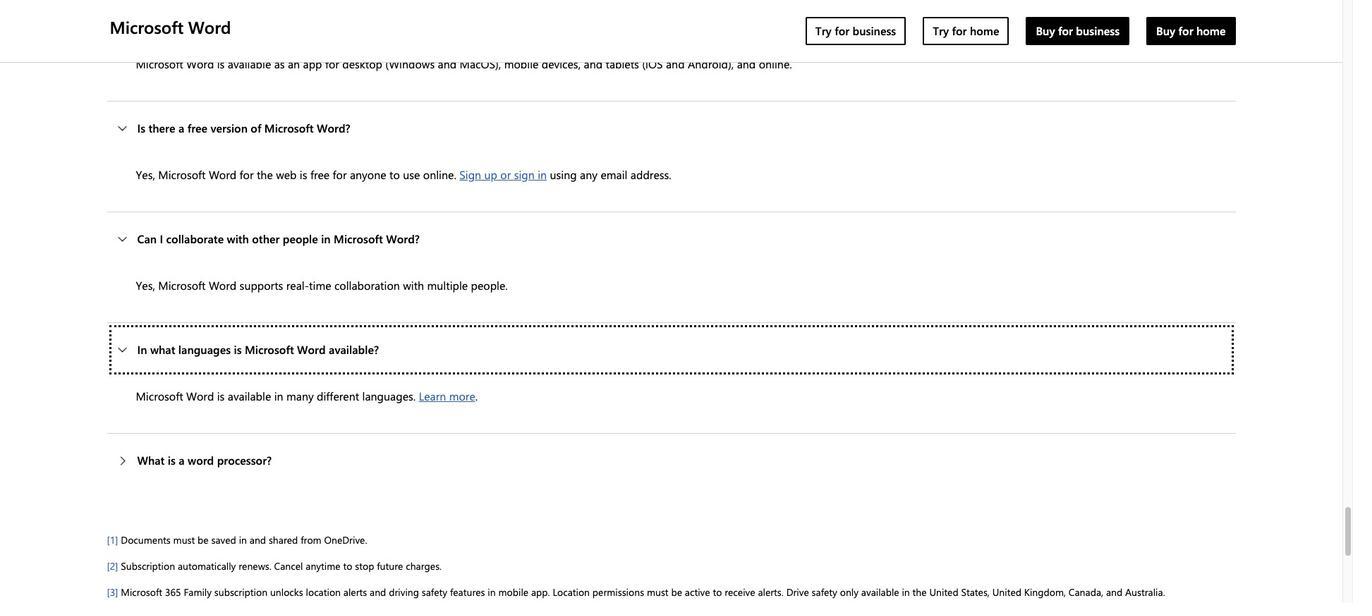 Task type: describe. For each thing, give the bounding box(es) containing it.
1 horizontal spatial to
[[390, 167, 400, 182]]

try for business
[[816, 23, 897, 38]]

2 horizontal spatial to
[[713, 586, 722, 599]]

real-
[[286, 278, 309, 293]]

app
[[303, 56, 322, 71]]

[1] link
[[107, 534, 118, 547]]

microsoft word is available as an app for desktop (windows and macos), mobile devices, and tablets (ios and android), and online.
[[136, 56, 792, 71]]

features
[[450, 586, 485, 599]]

collaborate
[[166, 231, 224, 246]]

many
[[287, 389, 314, 404]]

web
[[276, 167, 297, 182]]

in left many
[[274, 389, 283, 404]]

and right android),
[[737, 56, 756, 71]]

try for home link
[[923, 17, 1010, 45]]

buy for buy for business
[[1036, 23, 1056, 38]]

word inside the in what languages is microsoft word available? 'dropdown button'
[[297, 342, 326, 357]]

word down version
[[209, 167, 237, 182]]

macos),
[[460, 56, 501, 71]]

is
[[137, 121, 145, 135]]

2 united from the left
[[993, 586, 1022, 599]]

active
[[685, 586, 710, 599]]

or
[[501, 167, 511, 182]]

0 horizontal spatial the
[[257, 167, 273, 182]]

in right sign
[[538, 167, 547, 182]]

as
[[274, 56, 285, 71]]

charges.
[[406, 560, 442, 573]]

1 horizontal spatial free
[[310, 167, 330, 182]]

use inside dropdown button
[[201, 10, 219, 25]]

can i collaborate with other people in microsoft word? button
[[107, 212, 1236, 266]]

processor?​
[[217, 453, 272, 468]]

and right alerts
[[370, 586, 386, 599]]

microsoft inside 'dropdown button'
[[245, 342, 294, 357]]

buy for business link
[[1027, 17, 1130, 45]]

(windows
[[386, 56, 435, 71]]

[3] link
[[107, 586, 118, 599]]

2 vertical spatial available
[[862, 586, 900, 599]]

what is a word processor?​ button
[[107, 434, 1236, 488]]

0 horizontal spatial must
[[173, 534, 195, 547]]

android),
[[688, 56, 734, 71]]

automatically
[[178, 560, 236, 573]]

what
[[150, 342, 175, 357]]

home for buy for home
[[1197, 23, 1226, 38]]

alerts
[[344, 586, 367, 599]]

from
[[301, 534, 322, 547]]

1 horizontal spatial word?
[[317, 121, 351, 135]]

word
[[188, 453, 214, 468]]

kingdom,
[[1025, 586, 1066, 599]]

available for as
[[228, 56, 271, 71]]

can
[[137, 231, 157, 246]]

.
[[476, 389, 478, 404]]

languages
[[178, 342, 231, 357]]

people
[[283, 231, 318, 246]]

can
[[174, 10, 192, 25]]

buy for home link
[[1147, 17, 1236, 45]]

where can i use microsoft word?
[[137, 10, 308, 25]]

and left macos),
[[438, 56, 457, 71]]

driving
[[389, 586, 419, 599]]

subscription
[[214, 586, 268, 599]]

email
[[601, 167, 628, 182]]

365
[[165, 586, 181, 599]]

[1] documents must be saved in and shared from onedrive.
[[107, 534, 367, 547]]

word? inside 'dropdown button'
[[386, 231, 420, 246]]

what is a word processor?​
[[137, 453, 272, 468]]

1 vertical spatial mobile
[[499, 586, 529, 599]]

in what languages is microsoft word available?
[[137, 342, 379, 357]]

there
[[149, 121, 175, 135]]

where can i use microsoft word? button
[[107, 0, 1236, 44]]

documents
[[121, 534, 171, 547]]

is down the "languages" at the left bottom of page
[[217, 389, 225, 404]]

is inside dropdown button
[[168, 453, 176, 468]]

is inside 'dropdown button'
[[234, 342, 242, 357]]

address.
[[631, 167, 672, 182]]

can i collaborate with other people in microsoft word?
[[137, 231, 420, 246]]

free inside dropdown button
[[187, 121, 208, 135]]

0 horizontal spatial to
[[343, 560, 352, 573]]

other
[[252, 231, 280, 246]]

with inside can i collaborate with other people in microsoft word? 'dropdown button'
[[227, 231, 249, 246]]

word down the "languages" at the left bottom of page
[[186, 389, 214, 404]]

yes, microsoft word supports real-time collaboration with multiple people.
[[136, 278, 508, 293]]

location
[[306, 586, 341, 599]]

and left shared
[[250, 534, 266, 547]]

australia.
[[1126, 586, 1166, 599]]

version
[[211, 121, 248, 135]]

in right features
[[488, 586, 496, 599]]

microsoft word is available in many different languages. learn more .
[[136, 389, 478, 404]]

1 horizontal spatial use
[[403, 167, 420, 182]]

0 vertical spatial online.
[[759, 56, 792, 71]]

sign
[[514, 167, 535, 182]]

desktop
[[342, 56, 383, 71]]

microsoft word
[[110, 15, 231, 38]]

and right "(ios"
[[666, 56, 685, 71]]

yes, for yes, microsoft word supports real-time collaboration with multiple people.
[[136, 278, 155, 293]]

time
[[309, 278, 331, 293]]

0 horizontal spatial word?
[[274, 10, 308, 25]]

in what languages is microsoft word available? button
[[107, 323, 1236, 377]]

word down microsoft word
[[186, 56, 214, 71]]

[2] link
[[107, 560, 118, 573]]

i inside where can i use microsoft word? dropdown button
[[195, 10, 198, 25]]

up
[[485, 167, 498, 182]]



Task type: vqa. For each thing, say whether or not it's contained in the screenshot.
viva inside Provide a modern engagement experience for employees with Viva Connections 11
no



Task type: locate. For each thing, give the bounding box(es) containing it.
supports
[[240, 278, 283, 293]]

1 home from the left
[[970, 23, 1000, 38]]

0 vertical spatial to
[[390, 167, 400, 182]]

devices,
[[542, 56, 581, 71]]

to left stop
[[343, 560, 352, 573]]

learn more link
[[419, 389, 476, 404]]

collaboration
[[335, 278, 400, 293]]

available left as
[[228, 56, 271, 71]]

0 horizontal spatial free
[[187, 121, 208, 135]]

renews.
[[239, 560, 272, 573]]

2 business from the left
[[1077, 23, 1120, 38]]

use right can at the top left
[[201, 10, 219, 25]]

using
[[550, 167, 577, 182]]

microsoft word element
[[107, 0, 1245, 62]]

available down in what languages is microsoft word available?
[[228, 389, 271, 404]]

permissions
[[593, 586, 644, 599]]

1 vertical spatial online.
[[423, 167, 457, 182]]

1 united from the left
[[930, 586, 959, 599]]

try
[[816, 23, 832, 38], [933, 23, 949, 38]]

available right only
[[862, 586, 900, 599]]

word left available?
[[297, 342, 326, 357]]

saved
[[211, 534, 236, 547]]

a inside dropdown button
[[178, 121, 184, 135]]

1 horizontal spatial with
[[403, 278, 424, 293]]

is
[[217, 56, 225, 71], [300, 167, 307, 182], [234, 342, 242, 357], [217, 389, 225, 404], [168, 453, 176, 468]]

1 horizontal spatial business
[[1077, 23, 1120, 38]]

home for try for home
[[970, 23, 1000, 38]]

try for home
[[933, 23, 1000, 38]]

1 vertical spatial to
[[343, 560, 352, 573]]

try for try for home
[[933, 23, 949, 38]]

1 vertical spatial a
[[179, 453, 185, 468]]

with
[[227, 231, 249, 246], [403, 278, 424, 293]]

only
[[840, 586, 859, 599]]

word?
[[274, 10, 308, 25], [317, 121, 351, 135], [386, 231, 420, 246]]

1 horizontal spatial united
[[993, 586, 1022, 599]]

buy for home
[[1157, 23, 1226, 38]]

what
[[137, 453, 165, 468]]

1 horizontal spatial online.
[[759, 56, 792, 71]]

0 vertical spatial a
[[178, 121, 184, 135]]

(ios
[[642, 56, 663, 71]]

1 vertical spatial i
[[160, 231, 163, 246]]

an
[[288, 56, 300, 71]]

[2]
[[107, 560, 118, 573]]

available for in
[[228, 389, 271, 404]]

[3] microsoft 365 family subscription unlocks location alerts and driving safety features in mobile app. location permissions must be active to receive alerts. drive safety only available in the united states, united kingdom, canada, and australia.
[[107, 586, 1166, 599]]

buy for business
[[1036, 23, 1120, 38]]

1 vertical spatial with
[[403, 278, 424, 293]]

alerts.
[[758, 586, 784, 599]]

i right can
[[160, 231, 163, 246]]

mobile left devices,
[[504, 56, 539, 71]]

canada,
[[1069, 586, 1104, 599]]

online. left sign
[[423, 167, 457, 182]]

shared
[[269, 534, 298, 547]]

2 home from the left
[[1197, 23, 1226, 38]]

1 horizontal spatial i
[[195, 10, 198, 25]]

be left active
[[672, 586, 682, 599]]

word? up collaboration
[[386, 231, 420, 246]]

drive
[[787, 586, 809, 599]]

1 vertical spatial word?
[[317, 121, 351, 135]]

1 horizontal spatial safety
[[812, 586, 838, 599]]

try for try for business
[[816, 23, 832, 38]]

0 vertical spatial mobile
[[504, 56, 539, 71]]

buy for buy for home
[[1157, 23, 1176, 38]]

use
[[201, 10, 219, 25], [403, 167, 420, 182]]

a for there
[[178, 121, 184, 135]]

safety down charges.
[[422, 586, 448, 599]]

2 vertical spatial to
[[713, 586, 722, 599]]

1 horizontal spatial buy
[[1157, 23, 1176, 38]]

0 vertical spatial free
[[187, 121, 208, 135]]

1 yes, from the top
[[136, 167, 155, 182]]

stop
[[355, 560, 374, 573]]

1 vertical spatial available
[[228, 389, 271, 404]]

free left version
[[187, 121, 208, 135]]

with left other
[[227, 231, 249, 246]]

1 horizontal spatial must
[[647, 586, 669, 599]]

business for try for business
[[853, 23, 897, 38]]

future
[[377, 560, 403, 573]]

2 buy from the left
[[1157, 23, 1176, 38]]

i right can at the top left
[[195, 10, 198, 25]]

onedrive.
[[324, 534, 367, 547]]

and left tablets
[[584, 56, 603, 71]]

0 horizontal spatial be
[[198, 534, 209, 547]]

business for buy for business
[[1077, 23, 1120, 38]]

unlocks
[[270, 586, 303, 599]]

1 vertical spatial free
[[310, 167, 330, 182]]

buy inside buy for home link
[[1157, 23, 1176, 38]]

1 vertical spatial yes,
[[136, 278, 155, 293]]

1 horizontal spatial try
[[933, 23, 949, 38]]

be left saved
[[198, 534, 209, 547]]

word? up the anyone
[[317, 121, 351, 135]]

word inside microsoft word element
[[188, 15, 231, 38]]

subscription
[[121, 560, 175, 573]]

0 vertical spatial word?
[[274, 10, 308, 25]]

anyone
[[350, 167, 387, 182]]

try for business link
[[806, 17, 906, 45]]

is right the "languages" at the left bottom of page
[[234, 342, 242, 357]]

use right the anyone
[[403, 167, 420, 182]]

0 horizontal spatial home
[[970, 23, 1000, 38]]

microsoft
[[222, 10, 271, 25], [110, 15, 184, 38], [136, 56, 183, 71], [265, 121, 314, 135], [158, 167, 206, 182], [334, 231, 383, 246], [158, 278, 206, 293], [245, 342, 294, 357], [136, 389, 183, 404], [121, 586, 162, 599]]

a for is
[[179, 453, 185, 468]]

0 vertical spatial use
[[201, 10, 219, 25]]

and right "canada,"
[[1107, 586, 1123, 599]]

0 horizontal spatial online.
[[423, 167, 457, 182]]

0 vertical spatial the
[[257, 167, 273, 182]]

mobile
[[504, 56, 539, 71], [499, 586, 529, 599]]

united
[[930, 586, 959, 599], [993, 586, 1022, 599]]

the left web
[[257, 167, 273, 182]]

1 vertical spatial must
[[647, 586, 669, 599]]

is there a free version of microsoft word? button
[[107, 102, 1236, 155]]

yes, for yes, microsoft word for the web is free for anyone to use online. sign up or sign in using any email address.
[[136, 167, 155, 182]]

location
[[553, 586, 590, 599]]

1 safety from the left
[[422, 586, 448, 599]]

2 safety from the left
[[812, 586, 838, 599]]

0 vertical spatial i
[[195, 10, 198, 25]]

safety
[[422, 586, 448, 599], [812, 586, 838, 599]]

family
[[184, 586, 212, 599]]

in
[[538, 167, 547, 182], [321, 231, 331, 246], [274, 389, 283, 404], [239, 534, 247, 547], [488, 586, 496, 599], [902, 586, 910, 599]]

a left "word" in the left of the page
[[179, 453, 185, 468]]

the left states,
[[913, 586, 927, 599]]

[1]
[[107, 534, 118, 547]]

word? up an on the top left of the page
[[274, 10, 308, 25]]

mobile left app.
[[499, 586, 529, 599]]

0 horizontal spatial united
[[930, 586, 959, 599]]

receive
[[725, 586, 756, 599]]

word left supports
[[209, 278, 237, 293]]

0 horizontal spatial safety
[[422, 586, 448, 599]]

multiple
[[427, 278, 468, 293]]

people.
[[471, 278, 508, 293]]

safety left only
[[812, 586, 838, 599]]

cancel
[[274, 560, 303, 573]]

0 vertical spatial yes,
[[136, 167, 155, 182]]

is right what
[[168, 453, 176, 468]]

sign up or sign in link
[[460, 167, 547, 182]]

word right where in the left top of the page
[[188, 15, 231, 38]]

[3]
[[107, 586, 118, 599]]

must up automatically
[[173, 534, 195, 547]]

yes, down is
[[136, 167, 155, 182]]

1 buy from the left
[[1036, 23, 1056, 38]]

0 vertical spatial be
[[198, 534, 209, 547]]

online. right android),
[[759, 56, 792, 71]]

buy inside buy for business link
[[1036, 23, 1056, 38]]

microsoft inside 'dropdown button'
[[334, 231, 383, 246]]

in right only
[[902, 586, 910, 599]]

app.
[[531, 586, 550, 599]]

2 yes, from the top
[[136, 278, 155, 293]]

yes, down can
[[136, 278, 155, 293]]

yes, microsoft word for the web is free for anyone to use online. sign up or sign in using any email address.
[[136, 167, 672, 182]]

0 horizontal spatial try
[[816, 23, 832, 38]]

0 horizontal spatial i
[[160, 231, 163, 246]]

more
[[449, 389, 476, 404]]

is right web
[[300, 167, 307, 182]]

1 vertical spatial the
[[913, 586, 927, 599]]

0 horizontal spatial with
[[227, 231, 249, 246]]

states,
[[962, 586, 990, 599]]

0 horizontal spatial use
[[201, 10, 219, 25]]

where
[[137, 10, 171, 25]]

word
[[188, 15, 231, 38], [186, 56, 214, 71], [209, 167, 237, 182], [209, 278, 237, 293], [297, 342, 326, 357], [186, 389, 214, 404]]

0 vertical spatial available
[[228, 56, 271, 71]]

in right people
[[321, 231, 331, 246]]

united right states,
[[993, 586, 1022, 599]]

2 try from the left
[[933, 23, 949, 38]]

with left the multiple
[[403, 278, 424, 293]]

1 horizontal spatial the
[[913, 586, 927, 599]]

2 vertical spatial word?
[[386, 231, 420, 246]]

1 try from the left
[[816, 23, 832, 38]]

free right web
[[310, 167, 330, 182]]

[2] subscription automatically renews. cancel anytime to stop future charges.
[[107, 560, 442, 573]]

available
[[228, 56, 271, 71], [228, 389, 271, 404], [862, 586, 900, 599]]

0 horizontal spatial business
[[853, 23, 897, 38]]

any
[[580, 167, 598, 182]]

free
[[187, 121, 208, 135], [310, 167, 330, 182]]

in right saved
[[239, 534, 247, 547]]

different
[[317, 389, 359, 404]]

available?
[[329, 342, 379, 357]]

a
[[178, 121, 184, 135], [179, 453, 185, 468]]

be
[[198, 534, 209, 547], [672, 586, 682, 599]]

anytime
[[306, 560, 341, 573]]

0 vertical spatial must
[[173, 534, 195, 547]]

is down where can i use microsoft word?
[[217, 56, 225, 71]]

2 horizontal spatial word?
[[386, 231, 420, 246]]

0 horizontal spatial buy
[[1036, 23, 1056, 38]]

to right active
[[713, 586, 722, 599]]

yes,
[[136, 167, 155, 182], [136, 278, 155, 293]]

to right the anyone
[[390, 167, 400, 182]]

1 vertical spatial be
[[672, 586, 682, 599]]

must right permissions
[[647, 586, 669, 599]]

1 business from the left
[[853, 23, 897, 38]]

a right there
[[178, 121, 184, 135]]

united left states,
[[930, 586, 959, 599]]

a inside dropdown button
[[179, 453, 185, 468]]

i inside can i collaborate with other people in microsoft word? 'dropdown button'
[[160, 231, 163, 246]]

to
[[390, 167, 400, 182], [343, 560, 352, 573], [713, 586, 722, 599]]

1 vertical spatial use
[[403, 167, 420, 182]]

for
[[835, 23, 850, 38], [952, 23, 967, 38], [1059, 23, 1073, 38], [1179, 23, 1194, 38], [325, 56, 339, 71], [240, 167, 254, 182], [333, 167, 347, 182]]

1 horizontal spatial be
[[672, 586, 682, 599]]

in
[[137, 342, 147, 357]]

in inside 'dropdown button'
[[321, 231, 331, 246]]

1 horizontal spatial home
[[1197, 23, 1226, 38]]

home
[[970, 23, 1000, 38], [1197, 23, 1226, 38]]

learn
[[419, 389, 446, 404]]

0 vertical spatial with
[[227, 231, 249, 246]]



